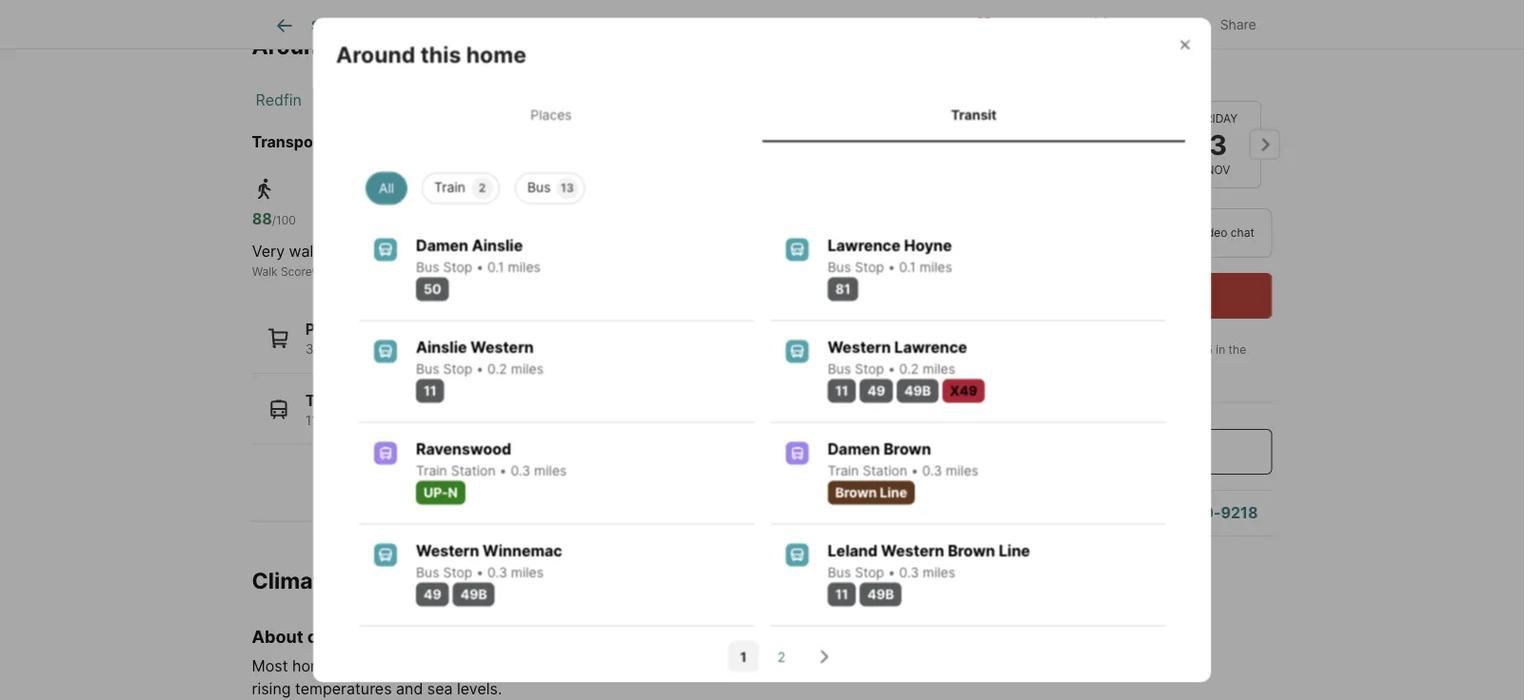 Task type: locate. For each thing, give the bounding box(es) containing it.
1 horizontal spatial 3
[[1208, 128, 1227, 161]]

• inside damen ainslie bus stop • 0.1 miles 50
[[476, 259, 483, 275]]

ainslie
[[471, 236, 522, 255], [416, 338, 467, 356]]

bus down 81
[[827, 361, 851, 377]]

1 horizontal spatial places
[[530, 106, 571, 122]]

bus image left restaurants,
[[374, 340, 396, 363]]

places for places
[[530, 106, 571, 122]]

1 horizontal spatial 2
[[777, 649, 785, 665]]

&
[[675, 17, 684, 34]]

this
[[336, 33, 377, 60], [420, 40, 461, 67]]

miles inside western winnemac bus stop • 0.3 miles
[[511, 564, 543, 581]]

• inside 'ainslie western bus stop • 0.2 miles 11'
[[476, 361, 483, 377]]

1 horizontal spatial x49
[[950, 383, 977, 399]]

transit down good
[[438, 265, 474, 279]]

1 vertical spatial line
[[998, 542, 1030, 560]]

home
[[382, 33, 442, 60], [466, 40, 526, 67]]

via
[[1179, 226, 1195, 240]]

in the last 30 days
[[1018, 343, 1249, 374]]

0 vertical spatial transit
[[951, 106, 996, 122]]

bus for lawrence hoyne
[[827, 259, 851, 275]]

1
[[1022, 128, 1036, 161], [740, 649, 746, 665]]

western up n,
[[470, 338, 533, 356]]

lawrence up 81
[[827, 236, 900, 255]]

around this home
[[252, 33, 442, 60], [336, 40, 526, 67]]

3 for places
[[305, 342, 314, 358]]

up- right 92,
[[473, 413, 497, 429]]

places up unit on the left of the page
[[530, 106, 571, 122]]

1 vertical spatial ravenswood
[[416, 440, 511, 458]]

stop inside lawrence hoyne bus stop • 0.1 miles 81
[[854, 259, 884, 275]]

1 horizontal spatial score
[[478, 265, 509, 279]]

list box containing train
[[351, 165, 1173, 204]]

1 horizontal spatial station
[[862, 463, 907, 479]]

climate right by
[[785, 658, 837, 676]]

(224) 420-9218 link
[[1138, 504, 1258, 523]]

up- down 81,
[[423, 484, 448, 501]]

2 button right 1 button
[[766, 642, 796, 672]]

tax
[[687, 17, 707, 34]]

1 vertical spatial up-
[[423, 484, 448, 501]]

2 button
[[1080, 101, 1167, 188], [766, 642, 796, 672]]

0 horizontal spatial ®
[[312, 265, 319, 279]]

the
[[1229, 343, 1246, 357]]

0.1 for hoyne
[[899, 259, 915, 275]]

and down some
[[396, 680, 423, 699]]

4
[[484, 342, 492, 358]]

0 vertical spatial 3
[[1208, 128, 1227, 161]]

transit tab
[[762, 91, 1185, 138]]

0 vertical spatial climate
[[307, 627, 369, 648]]

miles for damen ainslie
[[507, 259, 540, 275]]

damen brown train station • 0.3 miles brown line
[[827, 440, 978, 501]]

bus image
[[785, 238, 808, 261], [374, 340, 396, 363], [374, 543, 396, 566]]

• inside western lawrence bus stop • 0.2 miles
[[887, 361, 895, 377]]

0.3 down n,
[[510, 463, 530, 479]]

and
[[604, 658, 630, 676], [396, 680, 423, 699]]

1 vertical spatial bus image
[[785, 340, 808, 363]]

stop for ainslie
[[443, 259, 472, 275]]

miles inside 'ainslie western bus stop • 0.2 miles 11'
[[510, 361, 543, 377]]

2 horizontal spatial 2
[[1115, 128, 1132, 161]]

1 horizontal spatial and
[[604, 658, 630, 676]]

• for ainslie western
[[476, 361, 483, 377]]

places
[[530, 106, 571, 122], [305, 321, 355, 339]]

1 score from the left
[[281, 265, 312, 279]]

g
[[581, 133, 592, 151]]

n down 92,
[[448, 484, 457, 501]]

0 horizontal spatial transit
[[305, 392, 357, 410]]

2 vertical spatial bus image
[[374, 543, 396, 566]]

around this home down 'overview'
[[336, 40, 526, 67]]

score for walkable
[[281, 265, 312, 279]]

score right walk
[[281, 265, 312, 279]]

1 horizontal spatial ®
[[509, 265, 516, 279]]

home down property
[[466, 40, 526, 67]]

x49 down western lawrence bus stop • 0.2 miles
[[950, 383, 977, 399]]

miles for western lawrence
[[922, 361, 955, 377]]

0 vertical spatial 49
[[867, 383, 885, 399]]

near
[[367, 133, 400, 151]]

ravenswood inside ravenswood train station • 0.3 miles up-n
[[416, 440, 511, 458]]

bus image up climate risks at the bottom left of the page
[[374, 543, 396, 566]]

bus inside damen ainslie bus stop • 0.1 miles 50
[[416, 259, 439, 275]]

damen for damen brown
[[827, 440, 880, 458]]

3 up nov at the right top of page
[[1208, 128, 1227, 161]]

49 down western lawrence bus stop • 0.2 miles
[[867, 383, 885, 399]]

damen for damen ainslie
[[416, 236, 468, 255]]

lawrence
[[827, 236, 900, 255], [894, 338, 967, 356]]

western left winnemac
[[416, 542, 479, 560]]

stop inside leland western brown line bus stop • 0.3 miles
[[854, 564, 884, 581]]

0 vertical spatial ainslie
[[471, 236, 522, 255]]

• inside damen brown train station • 0.3 miles brown line
[[911, 463, 918, 479]]

western inside western winnemac bus stop • 0.3 miles
[[416, 542, 479, 560]]

None button
[[986, 100, 1072, 189], [1174, 101, 1261, 188], [986, 100, 1072, 189], [1174, 101, 1261, 188]]

49b down western winnemac bus stop • 0.3 miles
[[460, 586, 487, 603]]

1 0.1 from the left
[[487, 259, 504, 275]]

places for places 3 groceries, 33 restaurants, 4 parks
[[305, 321, 355, 339]]

0.1 inside lawrence hoyne bus stop • 0.1 miles 81
[[899, 259, 915, 275]]

most
[[252, 658, 288, 676]]

previous image
[[967, 129, 997, 160]]

miles inside damen brown train station • 0.3 miles brown line
[[945, 463, 978, 479]]

up-
[[473, 413, 497, 429], [423, 484, 448, 501]]

n right 4844
[[449, 133, 460, 151]]

1 vertical spatial n
[[448, 484, 457, 501]]

• for damen brown
[[911, 463, 918, 479]]

0 vertical spatial tab list
[[252, 0, 883, 49]]

1 down wednesday
[[1022, 128, 1036, 161]]

0 vertical spatial risks
[[339, 568, 392, 595]]

bus image for western winnemac
[[374, 543, 396, 566]]

damen up 50
[[416, 236, 468, 255]]

2 station from the left
[[862, 463, 907, 479]]

tab list down history
[[336, 87, 1189, 142]]

0.3 up due
[[899, 564, 919, 581]]

bus inside 'ainslie western bus stop • 0.2 miles 11'
[[416, 361, 439, 377]]

ainslie western bus stop • 0.2 miles 11
[[416, 338, 543, 399]]

transit inside transit 11, 49, 49b, 50, 78, 81, 92, up-n, x49
[[305, 392, 357, 410]]

0.1 inside damen ainslie bus stop • 0.1 miles 50
[[487, 259, 504, 275]]

2 up transit
[[478, 181, 485, 195]]

0 horizontal spatial x49
[[514, 413, 540, 429]]

1 vertical spatial places
[[305, 321, 355, 339]]

49b down western lawrence bus stop • 0.2 miles
[[904, 383, 930, 399]]

0 horizontal spatial and
[[396, 680, 423, 699]]

some
[[383, 658, 422, 676]]

1 horizontal spatial hoyne
[[904, 236, 952, 255]]

2 ® from the left
[[509, 265, 516, 279]]

damen
[[416, 236, 468, 255], [827, 440, 880, 458]]

bus up 50
[[416, 259, 439, 275]]

92,
[[449, 413, 469, 429]]

11 up 81,
[[423, 383, 436, 399]]

1 horizontal spatial 1
[[1022, 128, 1036, 161]]

bus
[[527, 179, 550, 195], [416, 259, 439, 275], [827, 259, 851, 275], [416, 361, 439, 377], [827, 361, 851, 377], [416, 564, 439, 581], [827, 564, 851, 581]]

stop inside 'ainslie western bus stop • 0.2 miles 11'
[[443, 361, 472, 377]]

3 left groceries,
[[305, 342, 314, 358]]

tab list containing places
[[336, 87, 1189, 142]]

station inside damen brown train station • 0.3 miles brown line
[[862, 463, 907, 479]]

damen inside damen brown train station • 0.3 miles brown line
[[827, 440, 880, 458]]

11 down western lawrence bus stop • 0.2 miles
[[835, 383, 848, 399]]

miles
[[507, 259, 540, 275], [919, 259, 952, 275], [510, 361, 543, 377], [922, 361, 955, 377], [534, 463, 566, 479], [945, 463, 978, 479], [511, 564, 543, 581], [922, 564, 955, 581]]

2 vertical spatial 2
[[777, 649, 785, 665]]

0 horizontal spatial 1
[[740, 649, 746, 665]]

1 vertical spatial 2 button
[[766, 642, 796, 672]]

• inside ravenswood train station • 0.3 miles up-n
[[499, 463, 506, 479]]

0 horizontal spatial line
[[879, 484, 907, 501]]

by
[[763, 658, 781, 676]]

1 ® from the left
[[312, 265, 319, 279]]

13
[[560, 181, 573, 195]]

x-
[[1118, 17, 1131, 33]]

® down transit
[[509, 265, 516, 279]]

1 vertical spatial 2
[[478, 181, 485, 195]]

tab list up ravenswood link at the left top of page
[[252, 0, 883, 49]]

station up leland
[[862, 463, 907, 479]]

0 horizontal spatial 49
[[423, 586, 441, 603]]

88 /100
[[252, 210, 296, 229]]

score inside very walkable walk score ®
[[281, 265, 312, 279]]

0 horizontal spatial places
[[305, 321, 355, 339]]

1 0.2 from the left
[[487, 361, 507, 377]]

line
[[879, 484, 907, 501], [998, 542, 1030, 560]]

n,
[[497, 413, 511, 429]]

0 horizontal spatial 2
[[478, 181, 485, 195]]

1 horizontal spatial transit
[[438, 265, 474, 279]]

station down 92,
[[451, 463, 495, 479]]

lawrence inside western lawrence bus stop • 0.2 miles
[[894, 338, 967, 356]]

1 horizontal spatial around
[[336, 40, 415, 67]]

49b for leland western brown line
[[867, 586, 894, 603]]

1 horizontal spatial 0.2
[[899, 361, 918, 377]]

0.3 down winnemac
[[487, 564, 507, 581]]

climate risks
[[252, 568, 392, 595]]

western inside 'ainslie western bus stop • 0.2 miles 11'
[[470, 338, 533, 356]]

1 vertical spatial x49
[[514, 413, 540, 429]]

11,
[[305, 413, 321, 429]]

bus inside western lawrence bus stop • 0.2 miles
[[827, 361, 851, 377]]

1 vertical spatial risks
[[373, 627, 414, 648]]

this down 'overview'
[[420, 40, 461, 67]]

1 vertical spatial bus image
[[374, 340, 396, 363]]

damen inside damen ainslie bus stop • 0.1 miles 50
[[416, 236, 468, 255]]

2 right 1 button
[[777, 649, 785, 665]]

places 3 groceries, 33 restaurants, 4 parks
[[305, 321, 531, 358]]

49 down western winnemac bus stop • 0.3 miles
[[423, 586, 441, 603]]

sale & tax history tab
[[623, 3, 775, 49]]

2 horizontal spatial transit
[[951, 106, 996, 122]]

bus inside lawrence hoyne bus stop • 0.1 miles 81
[[827, 259, 851, 275]]

2 up tour via video chat list box
[[1115, 128, 1132, 161]]

2 button up tour via video chat list box
[[1080, 101, 1167, 188]]

bus image for damen ainslie
[[374, 238, 396, 261]]

® inside good transit transit score ®
[[509, 265, 516, 279]]

train down 4844
[[434, 179, 465, 195]]

miles for lawrence hoyne
[[919, 259, 952, 275]]

® inside very walkable walk score ®
[[312, 265, 319, 279]]

score for transit
[[478, 265, 509, 279]]

1 horizontal spatial 0.1
[[899, 259, 915, 275]]

• inside western winnemac bus stop • 0.3 miles
[[476, 564, 483, 581]]

0 vertical spatial x49
[[950, 383, 977, 399]]

schools tab
[[775, 3, 868, 49]]

49,
[[325, 413, 345, 429]]

transit up previous icon
[[951, 106, 996, 122]]

0.1 for ainslie
[[487, 259, 504, 275]]

bus inside leland western brown line bus stop • 0.3 miles
[[827, 564, 851, 581]]

1 station from the left
[[451, 463, 495, 479]]

transit for transit
[[951, 106, 996, 122]]

1 horizontal spatial home
[[466, 40, 526, 67]]

2 vertical spatial brown
[[947, 542, 995, 560]]

1 vertical spatial climate
[[785, 658, 837, 676]]

0 vertical spatial line
[[879, 484, 907, 501]]

home right search in the top left of the page
[[382, 33, 442, 60]]

1 horizontal spatial brown
[[883, 440, 931, 458]]

0.2 inside western lawrence bus stop • 0.2 miles
[[899, 361, 918, 377]]

1 horizontal spatial ainslie
[[471, 236, 522, 255]]

risks up some
[[373, 627, 414, 648]]

0 horizontal spatial 2 button
[[766, 642, 796, 672]]

bus for western winnemac
[[416, 564, 439, 581]]

x-out button
[[1075, 4, 1170, 43]]

0 vertical spatial n
[[449, 133, 460, 151]]

0 horizontal spatial score
[[281, 265, 312, 279]]

damen right train icon
[[827, 440, 880, 458]]

this left overview tab
[[336, 33, 377, 60]]

0 vertical spatial up-
[[473, 413, 497, 429]]

favorite button
[[958, 4, 1067, 43]]

miles inside lawrence hoyne bus stop • 0.1 miles 81
[[919, 259, 952, 275]]

1 vertical spatial ainslie
[[416, 338, 467, 356]]

2 vertical spatial bus image
[[785, 543, 808, 566]]

0.1 up western lawrence bus stop • 0.2 miles
[[899, 259, 915, 275]]

1 vertical spatial damen
[[827, 440, 880, 458]]

bus up risk
[[416, 564, 439, 581]]

lawrence down lawrence hoyne bus stop • 0.1 miles 81
[[894, 338, 967, 356]]

0 horizontal spatial 49b
[[460, 586, 487, 603]]

western inside leland western brown line bus stop • 0.3 miles
[[881, 542, 944, 560]]

miles inside western lawrence bus stop • 0.2 miles
[[922, 361, 955, 377]]

0 vertical spatial brown
[[883, 440, 931, 458]]

bus up 81
[[827, 259, 851, 275]]

1 horizontal spatial 2 button
[[1080, 101, 1167, 188]]

western down 81
[[827, 338, 890, 356]]

be
[[669, 658, 687, 676]]

1 vertical spatial transit
[[438, 265, 474, 279]]

2 vertical spatial transit
[[305, 392, 357, 410]]

0.3 inside ravenswood train station • 0.3 miles up-n
[[510, 463, 530, 479]]

0 vertical spatial lawrence
[[827, 236, 900, 255]]

1 horizontal spatial line
[[998, 542, 1030, 560]]

about
[[252, 627, 303, 648]]

30
[[1041, 360, 1055, 374]]

3 inside places 3 groceries, 33 restaurants, 4 parks
[[305, 342, 314, 358]]

1 horizontal spatial damen
[[827, 440, 880, 458]]

3 for friday
[[1208, 128, 1227, 161]]

transit inside 'tab'
[[951, 106, 996, 122]]

score inside good transit transit score ®
[[478, 265, 509, 279]]

places inside places 3 groceries, 33 restaurants, 4 parks
[[305, 321, 355, 339]]

•
[[476, 259, 483, 275], [887, 259, 895, 275], [476, 361, 483, 377], [887, 361, 895, 377], [499, 463, 506, 479], [911, 463, 918, 479], [476, 564, 483, 581], [887, 564, 895, 581]]

bus for damen ainslie
[[416, 259, 439, 275]]

miles inside damen ainslie bus stop • 0.1 miles 50
[[507, 259, 540, 275]]

4844
[[404, 133, 445, 151]]

1 vertical spatial lawrence
[[894, 338, 967, 356]]

stop for western
[[443, 361, 472, 377]]

station
[[451, 463, 495, 479], [862, 463, 907, 479]]

®
[[312, 265, 319, 279], [509, 265, 516, 279]]

temperatures
[[295, 680, 392, 699]]

1 vertical spatial 1
[[740, 649, 746, 665]]

0.2 inside 'ainslie western bus stop • 0.2 miles 11'
[[487, 361, 507, 377]]

out
[[1131, 17, 1154, 33]]

list box inside around this home "dialog"
[[351, 165, 1173, 204]]

places up groceries,
[[305, 321, 355, 339]]

0 horizontal spatial up-
[[423, 484, 448, 501]]

western
[[470, 338, 533, 356], [827, 338, 890, 356], [416, 542, 479, 560], [881, 542, 944, 560]]

® down walkable
[[312, 265, 319, 279]]

1 vertical spatial tab list
[[336, 87, 1189, 142]]

days
[[1058, 360, 1084, 374]]

next image
[[1249, 129, 1280, 160]]

• inside lawrence hoyne bus stop • 0.1 miles 81
[[887, 259, 895, 275]]

transportation
[[252, 133, 363, 151]]

train right train image
[[416, 463, 447, 479]]

bus inside western winnemac bus stop • 0.3 miles
[[416, 564, 439, 581]]

up- inside ravenswood train station • 0.3 miles up-n
[[423, 484, 448, 501]]

0.1 right good
[[487, 259, 504, 275]]

transit for transit 11, 49, 49b, 50, 78, 81, 92, up-n, x49
[[305, 392, 357, 410]]

risks
[[339, 568, 392, 595], [373, 627, 414, 648]]

0 vertical spatial bus image
[[785, 238, 808, 261]]

transit up 49,
[[305, 392, 357, 410]]

line inside leland western brown line bus stop • 0.3 miles
[[998, 542, 1030, 560]]

11 down leland
[[835, 586, 848, 603]]

station inside ravenswood train station • 0.3 miles up-n
[[451, 463, 495, 479]]

88
[[252, 210, 272, 229]]

2 score from the left
[[478, 265, 509, 279]]

miles for ainslie western
[[510, 361, 543, 377]]

0 horizontal spatial 3
[[305, 342, 314, 358]]

ravenswood for ravenswood
[[497, 91, 588, 109]]

and left 'may'
[[604, 658, 630, 676]]

1 horizontal spatial up-
[[473, 413, 497, 429]]

0.3 inside leland western brown line bus stop • 0.3 miles
[[899, 564, 919, 581]]

x49 right n,
[[514, 413, 540, 429]]

2 horizontal spatial 49b
[[904, 383, 930, 399]]

disasters,
[[529, 658, 599, 676]]

2 0.2 from the left
[[899, 361, 918, 377]]

0.3
[[510, 463, 530, 479], [922, 463, 942, 479], [487, 564, 507, 581], [899, 564, 919, 581]]

0 horizontal spatial around
[[252, 33, 331, 60]]

0 horizontal spatial 0.2
[[487, 361, 507, 377]]

western right leland
[[881, 542, 944, 560]]

bus image for ainslie western
[[374, 340, 396, 363]]

bus image left lawrence hoyne bus stop • 0.1 miles 81
[[785, 238, 808, 261]]

2 0.1 from the left
[[899, 259, 915, 275]]

stop inside western lawrence bus stop • 0.2 miles
[[854, 361, 884, 377]]

climate
[[307, 627, 369, 648], [785, 658, 837, 676]]

0 vertical spatial damen
[[416, 236, 468, 255]]

1 horizontal spatial 49
[[867, 383, 885, 399]]

stop inside western winnemac bus stop • 0.3 miles
[[443, 564, 472, 581]]

score down transit
[[478, 265, 509, 279]]

sale & tax history
[[644, 17, 754, 34]]

ravenswood up 'ave'
[[497, 91, 588, 109]]

1 horizontal spatial this
[[420, 40, 461, 67]]

0 horizontal spatial ainslie
[[416, 338, 467, 356]]

around this home dialog
[[313, 18, 1211, 701]]

western winnemac bus stop • 0.3 miles
[[416, 542, 562, 581]]

50
[[423, 281, 441, 297]]

rising
[[252, 680, 291, 699]]

tour via video chat list box
[[974, 208, 1272, 258]]

tab list
[[252, 0, 883, 49], [336, 87, 1189, 142]]

places inside 'tab'
[[530, 106, 571, 122]]

friday
[[1198, 112, 1237, 125]]

49b
[[904, 383, 930, 399], [460, 586, 487, 603], [867, 586, 894, 603]]

bus down leland
[[827, 564, 851, 581]]

bus image
[[374, 238, 396, 261], [785, 340, 808, 363], [785, 543, 808, 566]]

• for lawrence hoyne
[[887, 259, 895, 275]]

0 vertical spatial 2 button
[[1080, 101, 1167, 188]]

1 vertical spatial and
[[396, 680, 423, 699]]

0.3 inside damen brown train station • 0.3 miles brown line
[[922, 463, 942, 479]]

0 vertical spatial places
[[530, 106, 571, 122]]

stop inside damen ainslie bus stop • 0.1 miles 50
[[443, 259, 472, 275]]

climate up homes
[[307, 627, 369, 648]]

overview tab
[[378, 3, 480, 49]]

tour via video chat
[[1152, 226, 1255, 240]]

1 horizontal spatial climate
[[785, 658, 837, 676]]

1 vertical spatial hoyne
[[904, 236, 952, 255]]

risks up about climate risks
[[339, 568, 392, 595]]

line inside damen brown train station • 0.3 miles brown line
[[879, 484, 907, 501]]

1 vertical spatial brown
[[835, 484, 876, 501]]

78,
[[405, 413, 424, 429]]

around down search in the top left of the page
[[336, 40, 415, 67]]

0 horizontal spatial 0.1
[[487, 259, 504, 275]]

1 vertical spatial 3
[[305, 342, 314, 358]]

0 horizontal spatial station
[[451, 463, 495, 479]]

around up redfin link
[[252, 33, 331, 60]]

49b down leland
[[867, 586, 894, 603]]

option
[[974, 208, 1113, 258]]

transit
[[951, 106, 996, 122], [438, 265, 474, 279], [305, 392, 357, 410]]

miles for western winnemac
[[511, 564, 543, 581]]

1 horizontal spatial 49b
[[867, 586, 894, 603]]

parks
[[496, 342, 531, 358]]

3 inside friday 3 nov
[[1208, 128, 1227, 161]]

0 horizontal spatial brown
[[835, 484, 876, 501]]

1 button
[[728, 642, 758, 672]]

11 for leland western brown line
[[835, 586, 848, 603]]

2 button inside around this home "dialog"
[[766, 642, 796, 672]]

very walkable walk score ®
[[252, 243, 352, 279]]

0 vertical spatial 2
[[1115, 128, 1132, 161]]

ravenswood down 92,
[[416, 440, 511, 458]]

train right train icon
[[827, 463, 858, 479]]

1 left by
[[740, 649, 746, 665]]

0 vertical spatial bus image
[[374, 238, 396, 261]]

unit
[[546, 133, 577, 151]]

bus down restaurants,
[[416, 361, 439, 377]]

transportation near 4844 n hoyne ave unit g
[[252, 133, 592, 151]]

list box
[[351, 165, 1173, 204]]

0.3 up leland western brown line bus stop • 0.3 miles on the bottom of page
[[922, 463, 942, 479]]

11 inside 'ainslie western bus stop • 0.2 miles 11'
[[423, 383, 436, 399]]

0 horizontal spatial hoyne
[[463, 133, 511, 151]]



Task type: describe. For each thing, give the bounding box(es) containing it.
last
[[1018, 360, 1037, 374]]

miles inside leland western brown line bus stop • 0.3 miles
[[922, 564, 955, 581]]

wednesday
[[994, 112, 1065, 125]]

ave
[[515, 133, 543, 151]]

places tab
[[339, 91, 762, 138]]

n inside ravenswood train station • 0.3 miles up-n
[[448, 484, 457, 501]]

may
[[635, 658, 665, 676]]

50,
[[382, 413, 401, 429]]

® for transit
[[509, 265, 516, 279]]

ravenswood link
[[497, 91, 588, 109]]

video
[[1198, 226, 1228, 240]]

about climate risks
[[252, 627, 414, 648]]

walkable
[[289, 243, 352, 261]]

up- inside transit 11, 49, 49b, 50, 78, 81, 92, up-n, x49
[[473, 413, 497, 429]]

33
[[384, 342, 401, 358]]

49b for western winnemac
[[460, 586, 487, 603]]

leland
[[827, 542, 877, 560]]

property details
[[502, 17, 602, 34]]

0 vertical spatial and
[[604, 658, 630, 676]]

property
[[502, 17, 556, 34]]

0.3 inside western winnemac bus stop • 0.3 miles
[[487, 564, 507, 581]]

tab list inside around this home "dialog"
[[336, 87, 1189, 142]]

walk
[[252, 265, 278, 279]]

search link
[[273, 14, 357, 37]]

x49 inside transit 11, 49, 49b, 50, 78, 81, 92, up-n, x49
[[514, 413, 540, 429]]

® for walkable
[[312, 265, 319, 279]]

western inside western lawrence bus stop • 0.2 miles
[[827, 338, 890, 356]]

sea
[[427, 680, 453, 699]]

x-out
[[1118, 17, 1154, 33]]

bus for ainslie western
[[416, 361, 439, 377]]

• inside leland western brown line bus stop • 0.3 miles
[[887, 564, 895, 581]]

in
[[1216, 343, 1225, 357]]

very
[[252, 243, 285, 261]]

hoyne inside lawrence hoyne bus stop • 0.1 miles 81
[[904, 236, 952, 255]]

train image
[[785, 442, 808, 464]]

stop for lawrence
[[854, 361, 884, 377]]

60625
[[1178, 343, 1213, 357]]

most homes have some risk of natural disasters, and may be impacted by climate change due to rising temperatures and sea levels.
[[252, 658, 944, 699]]

details
[[560, 17, 602, 34]]

property details tab
[[480, 3, 623, 49]]

stop for winnemac
[[443, 564, 472, 581]]

of
[[457, 658, 471, 676]]

(224) 420-9218
[[1138, 504, 1258, 523]]

1 vertical spatial 49
[[423, 586, 441, 603]]

nov
[[1205, 163, 1230, 177]]

overview
[[400, 17, 459, 34]]

around inside "dialog"
[[336, 40, 415, 67]]

ainslie inside damen ainslie bus stop • 0.1 miles 50
[[471, 236, 522, 255]]

x49 inside around this home "dialog"
[[950, 383, 977, 399]]

0 horizontal spatial home
[[382, 33, 442, 60]]

bus image for lawrence hoyne
[[785, 238, 808, 261]]

lawrence inside lawrence hoyne bus stop • 0.1 miles 81
[[827, 236, 900, 255]]

9218
[[1221, 504, 1258, 523]]

bus image for western lawrence
[[785, 340, 808, 363]]

impacted
[[692, 658, 759, 676]]

friday 3 nov
[[1198, 112, 1237, 177]]

/100
[[272, 214, 296, 228]]

leland western brown line bus stop • 0.3 miles
[[827, 542, 1030, 581]]

2 for the rightmost "2" button
[[1115, 128, 1132, 161]]

0 horizontal spatial this
[[336, 33, 377, 60]]

train image
[[374, 442, 396, 464]]

transit 11, 49, 49b, 50, 78, 81, 92, up-n, x49
[[305, 392, 540, 429]]

search
[[311, 17, 357, 34]]

redfin link
[[256, 91, 302, 109]]

share
[[1220, 17, 1256, 33]]

1 inside wednesday 1
[[1022, 128, 1036, 161]]

transit inside good transit transit score ®
[[438, 265, 474, 279]]

restaurants,
[[405, 342, 480, 358]]

natural
[[475, 658, 525, 676]]

schools
[[797, 17, 846, 34]]

western lawrence bus stop • 0.2 miles
[[827, 338, 967, 377]]

around this home element
[[336, 18, 549, 68]]

1 inside button
[[740, 649, 746, 665]]

2 for "2" button within around this home "dialog"
[[777, 649, 785, 665]]

winnemac
[[482, 542, 562, 560]]

• for western lawrence
[[887, 361, 895, 377]]

transit
[[481, 243, 527, 261]]

history
[[711, 17, 754, 34]]

81
[[835, 281, 850, 297]]

bus image for leland western brown line
[[785, 543, 808, 566]]

tab list containing search
[[252, 0, 883, 49]]

change
[[841, 658, 894, 676]]

due
[[898, 658, 926, 676]]

81,
[[428, 413, 446, 429]]

stop for hoyne
[[854, 259, 884, 275]]

0 vertical spatial hoyne
[[463, 133, 511, 151]]

this inside "dialog"
[[420, 40, 461, 67]]

home inside "dialog"
[[466, 40, 526, 67]]

risk
[[427, 658, 452, 676]]

to
[[930, 658, 944, 676]]

bus for western lawrence
[[827, 361, 851, 377]]

tour
[[1152, 226, 1176, 240]]

have
[[345, 658, 379, 676]]

lawrence hoyne bus stop • 0.1 miles 81
[[827, 236, 952, 297]]

ainslie inside 'ainslie western bus stop • 0.2 miles 11'
[[416, 338, 467, 356]]

all
[[378, 180, 394, 196]]

share button
[[1177, 4, 1272, 43]]

climate inside most homes have some risk of natural disasters, and may be impacted by climate change due to rising temperatures and sea levels.
[[785, 658, 837, 676]]

good transit transit score ®
[[438, 243, 527, 279]]

11 for western lawrence
[[835, 383, 848, 399]]

wednesday 1
[[994, 112, 1065, 161]]

420-
[[1183, 504, 1221, 523]]

redfin
[[256, 91, 302, 109]]

groceries,
[[317, 342, 380, 358]]

bus left 13 on the top left of the page
[[527, 179, 550, 195]]

train inside ravenswood train station • 0.3 miles up-n
[[416, 463, 447, 479]]

levels.
[[457, 680, 502, 699]]

0 horizontal spatial climate
[[307, 627, 369, 648]]

• for damen ainslie
[[476, 259, 483, 275]]

ravenswood train station • 0.3 miles up-n
[[416, 440, 566, 501]]

miles for damen brown
[[945, 463, 978, 479]]

train inside list box
[[434, 179, 465, 195]]

2 inside list box
[[478, 181, 485, 195]]

miles inside ravenswood train station • 0.3 miles up-n
[[534, 463, 566, 479]]

around this home up redfin link
[[252, 33, 442, 60]]

train inside damen brown train station • 0.3 miles brown line
[[827, 463, 858, 479]]

brown inside leland western brown line bus stop • 0.3 miles
[[947, 542, 995, 560]]

damen ainslie bus stop • 0.1 miles 50
[[416, 236, 540, 297]]

49b,
[[349, 413, 378, 429]]

climate
[[252, 568, 334, 595]]

0.2 for western
[[487, 361, 507, 377]]

ravenswood for ravenswood train station • 0.3 miles up-n
[[416, 440, 511, 458]]

• for western winnemac
[[476, 564, 483, 581]]

0.2 for lawrence
[[899, 361, 918, 377]]

homes
[[292, 658, 340, 676]]

(224)
[[1138, 504, 1180, 523]]

around this home inside "dialog"
[[336, 40, 526, 67]]



Task type: vqa. For each thing, say whether or not it's contained in the screenshot.
Lawrence Hoyne Bus
yes



